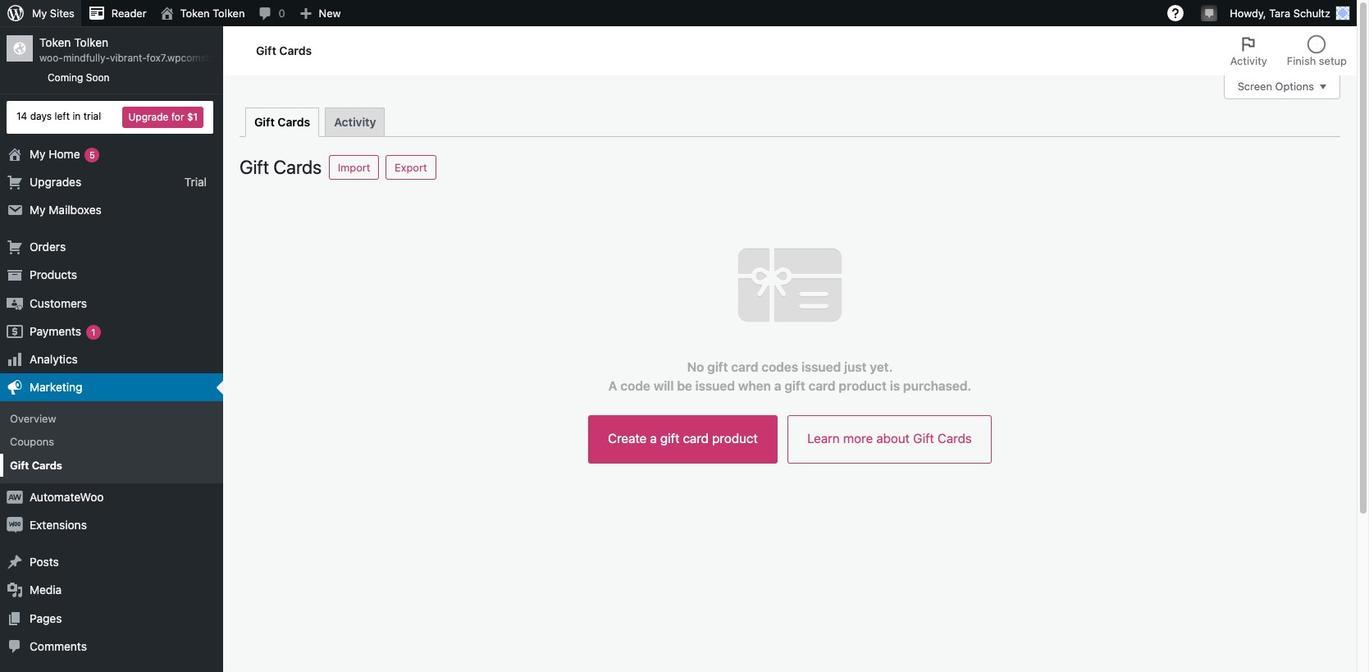 Task type: describe. For each thing, give the bounding box(es) containing it.
gift cards inside main menu navigation
[[10, 458, 62, 472]]

for
[[171, 110, 184, 123]]

5
[[89, 149, 95, 160]]

14
[[16, 110, 27, 122]]

activity link
[[325, 107, 385, 136]]

will
[[654, 378, 674, 393]]

orders link
[[0, 233, 223, 261]]

code
[[621, 378, 651, 393]]

my sites link
[[0, 0, 81, 26]]

left
[[54, 110, 70, 122]]

extensions
[[30, 518, 87, 532]]

trial
[[184, 175, 207, 189]]

setup
[[1319, 54, 1347, 67]]

vibrant-
[[110, 52, 147, 64]]

token tolken woo-mindfully-vibrant-fox7.wpcomstaging.com coming soon
[[39, 35, 258, 84]]

orders
[[30, 240, 66, 254]]

my sites
[[32, 7, 75, 20]]

gift cards left import link
[[240, 155, 322, 178]]

reader
[[111, 7, 147, 20]]

finish setup
[[1287, 54, 1347, 67]]

0 vertical spatial issued
[[802, 359, 841, 374]]

howdy,
[[1230, 7, 1267, 20]]

cards down 0
[[279, 43, 312, 57]]

1
[[91, 326, 96, 337]]

export link
[[386, 155, 436, 179]]

purchased.
[[903, 378, 972, 393]]

gift cards left activity link
[[254, 114, 310, 128]]

customers
[[30, 296, 87, 310]]

token tolken
[[180, 7, 245, 20]]

activity button
[[1221, 26, 1277, 75]]

comments link
[[0, 632, 223, 660]]

trial
[[83, 110, 101, 122]]

import link
[[329, 155, 379, 179]]

pages link
[[0, 604, 223, 632]]

home
[[49, 147, 80, 160]]

0 vertical spatial gift
[[707, 359, 728, 374]]

just
[[844, 359, 867, 374]]

soon
[[86, 71, 110, 84]]

sites
[[50, 7, 75, 20]]

posts link
[[0, 548, 223, 576]]

1 vertical spatial issued
[[696, 378, 735, 393]]

token tolken link
[[153, 0, 251, 26]]

customers link
[[0, 289, 223, 317]]

create a gift card product link
[[588, 415, 778, 463]]

mailboxes
[[49, 203, 102, 217]]

product inside no gift card codes issued just yet. a code will be issued when a gift card product is purchased.
[[839, 378, 887, 393]]

coming
[[48, 71, 83, 84]]

gift inside create a gift card product link
[[660, 431, 680, 446]]

tolken for token tolken woo-mindfully-vibrant-fox7.wpcomstaging.com coming soon
[[74, 35, 108, 49]]

screen
[[1238, 80, 1273, 93]]

upgrades
[[30, 175, 81, 189]]

1 vertical spatial gift
[[785, 378, 805, 393]]

cards down purchased.
[[938, 431, 972, 446]]

a
[[609, 378, 617, 393]]

token for token tolken woo-mindfully-vibrant-fox7.wpcomstaging.com coming soon
[[39, 35, 71, 49]]

automatewoo link
[[0, 483, 223, 511]]

my for my mailboxes
[[30, 203, 46, 217]]

media
[[30, 583, 62, 597]]

token for token tolken
[[180, 7, 210, 20]]

finish
[[1287, 54, 1316, 67]]

pages
[[30, 611, 62, 625]]

my home 5
[[30, 147, 95, 160]]

main menu navigation
[[0, 26, 258, 672]]

1 vertical spatial a
[[650, 431, 657, 446]]

0
[[279, 7, 285, 20]]

yet.
[[870, 359, 893, 374]]

learn more about gift cards
[[807, 431, 972, 446]]

posts
[[30, 555, 59, 569]]

create
[[608, 431, 647, 446]]

upgrade for $1
[[128, 110, 198, 123]]



Task type: vqa. For each thing, say whether or not it's contained in the screenshot.
the '0' within the 0 link
no



Task type: locate. For each thing, give the bounding box(es) containing it.
upgrade
[[128, 110, 169, 123]]

activity inside activity button
[[1231, 54, 1268, 67]]

gift down codes
[[785, 378, 805, 393]]

gift right $1
[[254, 114, 275, 128]]

card up "when"
[[731, 359, 759, 374]]

0 horizontal spatial tolken
[[74, 35, 108, 49]]

be
[[677, 378, 692, 393]]

card up learn at the bottom right of the page
[[809, 378, 836, 393]]

1 vertical spatial card
[[809, 378, 836, 393]]

codes
[[762, 359, 798, 374]]

more
[[843, 431, 873, 446]]

when
[[738, 378, 771, 393]]

cards left "import" on the left top
[[273, 155, 322, 178]]

cards inside main menu navigation
[[32, 458, 62, 472]]

0 horizontal spatial gift
[[660, 431, 680, 446]]

tab list
[[1221, 26, 1357, 75]]

1 vertical spatial my
[[30, 147, 46, 160]]

0 vertical spatial gift cards link
[[245, 107, 319, 137]]

reader link
[[81, 0, 153, 26]]

mindfully-
[[63, 52, 110, 64]]

in
[[73, 110, 81, 122]]

product
[[839, 378, 887, 393], [712, 431, 758, 446]]

14 days left in trial
[[16, 110, 101, 122]]

cards down coupons
[[32, 458, 62, 472]]

upgrade for $1 button
[[123, 106, 203, 128]]

1 horizontal spatial gift cards link
[[245, 107, 319, 137]]

create a gift card product
[[608, 431, 758, 446]]

gift inside main menu navigation
[[10, 458, 29, 472]]

issued
[[802, 359, 841, 374], [696, 378, 735, 393]]

new link
[[292, 0, 348, 26]]

0 vertical spatial activity
[[1231, 54, 1268, 67]]

finish setup button
[[1277, 26, 1357, 75]]

product down just
[[839, 378, 887, 393]]

card
[[731, 359, 759, 374], [809, 378, 836, 393], [683, 431, 709, 446]]

howdy, tara schultz
[[1230, 7, 1331, 20]]

1 vertical spatial tolken
[[74, 35, 108, 49]]

coupons
[[10, 435, 54, 448]]

automatewoo
[[30, 490, 104, 504]]

fox7.wpcomstaging.com
[[147, 52, 258, 64]]

schultz
[[1294, 7, 1331, 20]]

$1
[[187, 110, 198, 123]]

a
[[774, 378, 782, 393], [650, 431, 657, 446]]

2 horizontal spatial card
[[809, 378, 836, 393]]

tolken for token tolken
[[213, 7, 245, 20]]

0 horizontal spatial product
[[712, 431, 758, 446]]

token up woo-
[[39, 35, 71, 49]]

a down codes
[[774, 378, 782, 393]]

activity up "import" on the left top
[[334, 114, 376, 128]]

learn more about gift cards link
[[787, 415, 992, 463]]

1 horizontal spatial card
[[731, 359, 759, 374]]

media link
[[0, 576, 223, 604]]

my left sites
[[32, 7, 47, 20]]

comments
[[30, 639, 87, 653]]

tolken up mindfully-
[[74, 35, 108, 49]]

0 vertical spatial card
[[731, 359, 759, 374]]

my for my home 5
[[30, 147, 46, 160]]

analytics
[[30, 352, 78, 366]]

issued down no
[[696, 378, 735, 393]]

screen options
[[1238, 80, 1314, 93]]

activity inside activity link
[[334, 114, 376, 128]]

days
[[30, 110, 52, 122]]

is
[[890, 378, 900, 393]]

no gift card codes issued just yet. a code will be issued when a gift card product is purchased.
[[609, 359, 972, 393]]

a right create
[[650, 431, 657, 446]]

token inside token tolken 'link'
[[180, 7, 210, 20]]

overview link
[[0, 407, 223, 430]]

no
[[687, 359, 704, 374]]

0 horizontal spatial a
[[650, 431, 657, 446]]

export
[[395, 160, 427, 174]]

new
[[319, 7, 341, 20]]

products link
[[0, 261, 223, 289]]

1 horizontal spatial product
[[839, 378, 887, 393]]

gift right about
[[913, 431, 934, 446]]

0 vertical spatial a
[[774, 378, 782, 393]]

0 vertical spatial tolken
[[213, 7, 245, 20]]

options
[[1276, 80, 1314, 93]]

1 vertical spatial gift cards link
[[0, 453, 223, 477]]

activity
[[1231, 54, 1268, 67], [334, 114, 376, 128]]

2 vertical spatial my
[[30, 203, 46, 217]]

my mailboxes
[[30, 203, 102, 217]]

marketing
[[30, 380, 82, 394]]

0 horizontal spatial activity
[[334, 114, 376, 128]]

tara
[[1270, 7, 1291, 20]]

1 horizontal spatial token
[[180, 7, 210, 20]]

gift cards
[[256, 43, 312, 57], [254, 114, 310, 128], [240, 155, 322, 178], [10, 458, 62, 472]]

marketing link
[[0, 373, 223, 401]]

1 vertical spatial product
[[712, 431, 758, 446]]

1 vertical spatial token
[[39, 35, 71, 49]]

token inside token tolken woo-mindfully-vibrant-fox7.wpcomstaging.com coming soon
[[39, 35, 71, 49]]

tolken inside 'link'
[[213, 7, 245, 20]]

gift right create
[[660, 431, 680, 446]]

0 horizontal spatial gift cards link
[[0, 453, 223, 477]]

about
[[877, 431, 910, 446]]

1 horizontal spatial tolken
[[213, 7, 245, 20]]

extensions link
[[0, 511, 223, 539]]

2 horizontal spatial gift
[[785, 378, 805, 393]]

gift cards link up automatewoo link
[[0, 453, 223, 477]]

0 horizontal spatial issued
[[696, 378, 735, 393]]

analytics link
[[0, 345, 223, 373]]

token up fox7.wpcomstaging.com
[[180, 7, 210, 20]]

1 vertical spatial activity
[[334, 114, 376, 128]]

woo-
[[39, 52, 63, 64]]

my mailboxes link
[[0, 196, 223, 224]]

gift right no
[[707, 359, 728, 374]]

gift cards down 0
[[256, 43, 312, 57]]

gift cards down coupons
[[10, 458, 62, 472]]

gift cards link
[[245, 107, 319, 137], [0, 453, 223, 477]]

1 horizontal spatial activity
[[1231, 54, 1268, 67]]

import
[[338, 160, 370, 174]]

gift
[[707, 359, 728, 374], [785, 378, 805, 393], [660, 431, 680, 446]]

overview
[[10, 412, 56, 425]]

gift
[[256, 43, 276, 57], [254, 114, 275, 128], [240, 155, 269, 178], [913, 431, 934, 446], [10, 458, 29, 472]]

gift down coupons
[[10, 458, 29, 472]]

gift cards link left activity link
[[245, 107, 319, 137]]

tolken inside token tolken woo-mindfully-vibrant-fox7.wpcomstaging.com coming soon
[[74, 35, 108, 49]]

a inside no gift card codes issued just yet. a code will be issued when a gift card product is purchased.
[[774, 378, 782, 393]]

payments
[[30, 324, 81, 338]]

2 vertical spatial card
[[683, 431, 709, 446]]

payments 1
[[30, 324, 96, 338]]

gift down "0" link
[[256, 43, 276, 57]]

coupons link
[[0, 430, 223, 453]]

token
[[180, 7, 210, 20], [39, 35, 71, 49]]

tolken
[[213, 7, 245, 20], [74, 35, 108, 49]]

cards left activity link
[[278, 114, 310, 128]]

my down upgrades
[[30, 203, 46, 217]]

0 horizontal spatial card
[[683, 431, 709, 446]]

screen options button
[[1224, 75, 1341, 99]]

my left home
[[30, 147, 46, 160]]

card down be
[[683, 431, 709, 446]]

toolbar navigation
[[0, 0, 1357, 30]]

0 link
[[251, 0, 292, 26]]

2 vertical spatial gift
[[660, 431, 680, 446]]

0 vertical spatial product
[[839, 378, 887, 393]]

0 vertical spatial my
[[32, 7, 47, 20]]

1 horizontal spatial gift
[[707, 359, 728, 374]]

activity up screen
[[1231, 54, 1268, 67]]

cards
[[279, 43, 312, 57], [278, 114, 310, 128], [273, 155, 322, 178], [938, 431, 972, 446], [32, 458, 62, 472]]

0 horizontal spatial token
[[39, 35, 71, 49]]

gift right trial
[[240, 155, 269, 178]]

learn
[[807, 431, 840, 446]]

products
[[30, 268, 77, 282]]

0 vertical spatial token
[[180, 7, 210, 20]]

my inside toolbar navigation
[[32, 7, 47, 20]]

tab list containing activity
[[1221, 26, 1357, 75]]

product down "when"
[[712, 431, 758, 446]]

1 horizontal spatial a
[[774, 378, 782, 393]]

issued left just
[[802, 359, 841, 374]]

my for my sites
[[32, 7, 47, 20]]

notification image
[[1203, 6, 1216, 19]]

1 horizontal spatial issued
[[802, 359, 841, 374]]

tolken left "0" link
[[213, 7, 245, 20]]



